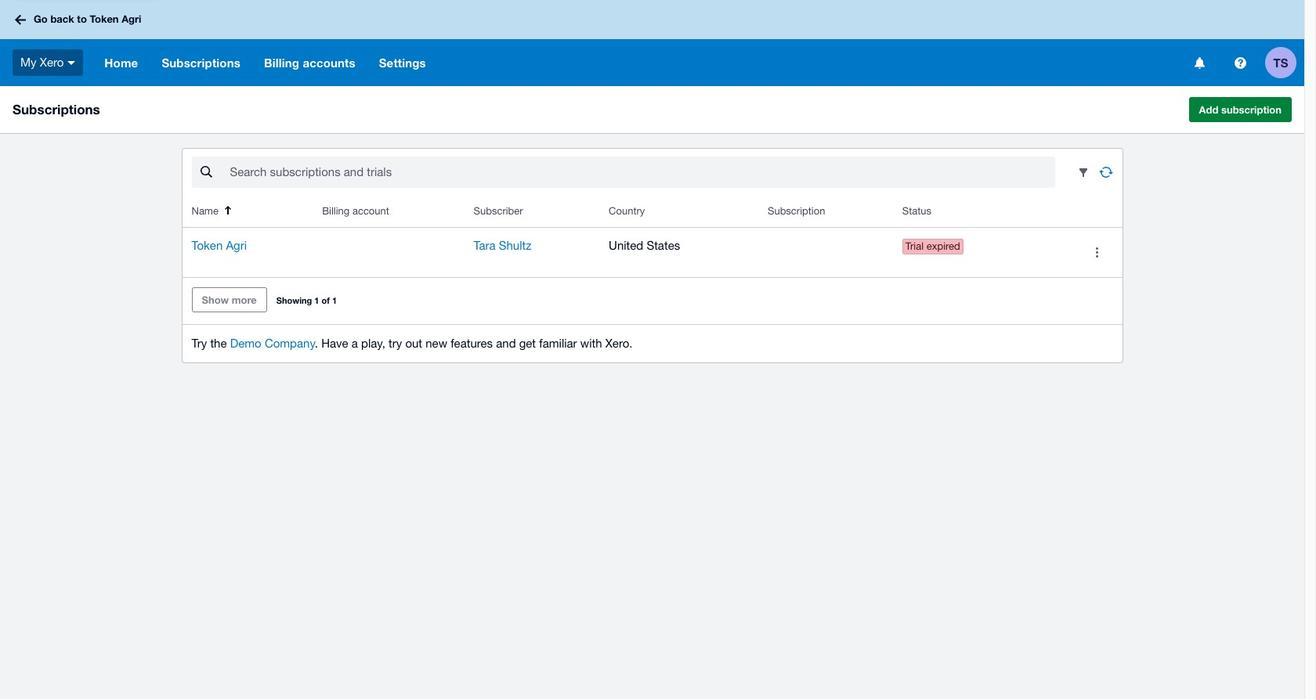 Task type: vqa. For each thing, say whether or not it's contained in the screenshot.
'Tara Shultz'
yes



Task type: describe. For each thing, give the bounding box(es) containing it.
out
[[405, 337, 422, 350]]

shultz
[[499, 239, 531, 252]]

2 horizontal spatial svg image
[[1234, 57, 1246, 69]]

add subscription
[[1199, 103, 1282, 116]]

1 1 from the left
[[314, 295, 319, 306]]

xero.
[[605, 337, 633, 350]]

billing accounts link
[[252, 39, 367, 86]]

svg image inside 'go back to token agri' link
[[15, 14, 26, 25]]

try
[[389, 337, 402, 350]]

my
[[20, 55, 36, 69]]

billing for billing accounts
[[264, 56, 299, 70]]

billing account
[[322, 205, 389, 217]]

svg image
[[68, 61, 75, 65]]

billing accounts
[[264, 56, 355, 70]]

familiar
[[539, 337, 577, 350]]

0 vertical spatial more row options image
[[1067, 157, 1099, 188]]

go back to token agri
[[34, 13, 141, 25]]

the
[[210, 337, 227, 350]]

subscription
[[1221, 103, 1282, 116]]

try
[[192, 337, 207, 350]]

settings button
[[367, 39, 438, 86]]

1 horizontal spatial token
[[192, 239, 223, 252]]

token agri link
[[192, 239, 247, 252]]

united
[[609, 239, 643, 252]]

1 vertical spatial more row options image
[[1081, 237, 1113, 268]]

united states
[[609, 239, 680, 252]]

0 horizontal spatial agri
[[122, 13, 141, 25]]

subscriptions link
[[150, 39, 252, 86]]

1 horizontal spatial svg image
[[1194, 57, 1204, 69]]

search subscriptions and trials element
[[191, 156, 1055, 189]]

subscriptions inside 'link'
[[162, 56, 240, 70]]

subscriber
[[474, 205, 523, 217]]

showing 1 of 1
[[276, 295, 337, 306]]

trial expired
[[905, 241, 960, 252]]

xero
[[40, 55, 64, 69]]

add subscription button
[[1189, 97, 1292, 122]]

Search subscriptions and trials search field
[[228, 157, 1055, 187]]

tara shultz link
[[474, 239, 531, 252]]

ts
[[1273, 55, 1288, 69]]

settings
[[379, 56, 426, 70]]

back
[[50, 13, 74, 25]]

demo
[[230, 337, 261, 350]]

add
[[1199, 103, 1218, 116]]

billing for billing account
[[322, 205, 350, 217]]

subscription
[[768, 205, 825, 217]]

features
[[451, 337, 493, 350]]



Task type: locate. For each thing, give the bounding box(es) containing it.
1 left 'of'
[[314, 295, 319, 306]]

name
[[192, 205, 219, 217]]

status
[[902, 205, 932, 217]]

more
[[232, 294, 257, 306]]

billing left accounts
[[264, 56, 299, 70]]

my xero
[[20, 55, 64, 69]]

agri down name button
[[226, 239, 247, 252]]

show more
[[202, 294, 257, 306]]

accounts
[[303, 56, 355, 70]]

token
[[90, 13, 119, 25], [192, 239, 223, 252]]

1
[[314, 295, 319, 306], [332, 295, 337, 306]]

1 right 'of'
[[332, 295, 337, 306]]

0 horizontal spatial svg image
[[15, 14, 26, 25]]

svg image
[[15, 14, 26, 25], [1194, 57, 1204, 69], [1234, 57, 1246, 69]]

token right to
[[90, 13, 119, 25]]

banner
[[0, 0, 1304, 86]]

with
[[580, 337, 602, 350]]

0 vertical spatial token
[[90, 13, 119, 25]]

token down name
[[192, 239, 223, 252]]

country
[[609, 205, 645, 217]]

2 1 from the left
[[332, 295, 337, 306]]

tara shultz
[[474, 239, 531, 252]]

my xero button
[[0, 39, 93, 86]]

name button
[[192, 205, 231, 217]]

svg image left go
[[15, 14, 26, 25]]

1 horizontal spatial agri
[[226, 239, 247, 252]]

get
[[519, 337, 536, 350]]

go back to token agri link
[[9, 6, 151, 33]]

0 horizontal spatial token
[[90, 13, 119, 25]]

token inside 'go back to token agri' link
[[90, 13, 119, 25]]

to
[[77, 13, 87, 25]]

account
[[352, 205, 389, 217]]

a
[[352, 337, 358, 350]]

1 horizontal spatial billing
[[322, 205, 350, 217]]

token agri
[[192, 239, 247, 252]]

1 horizontal spatial subscriptions
[[162, 56, 240, 70]]

1 vertical spatial token
[[192, 239, 223, 252]]

0 horizontal spatial 1
[[314, 295, 319, 306]]

0 vertical spatial agri
[[122, 13, 141, 25]]

svg image left ts
[[1234, 57, 1246, 69]]

play,
[[361, 337, 385, 350]]

billing
[[264, 56, 299, 70], [322, 205, 350, 217]]

demo company link
[[230, 337, 315, 350]]

try the demo company . have a play, try out new features and get familiar with xero.
[[192, 337, 633, 350]]

subscriptions
[[162, 56, 240, 70], [13, 101, 100, 118]]

expired
[[927, 241, 960, 252]]

ts button
[[1265, 39, 1304, 86]]

more row options image
[[1067, 157, 1099, 188], [1081, 237, 1113, 268]]

show
[[202, 294, 229, 306]]

trial
[[905, 241, 924, 252]]

home
[[104, 56, 138, 70]]

svg image up add
[[1194, 57, 1204, 69]]

and
[[496, 337, 516, 350]]

agri up home
[[122, 13, 141, 25]]

0 horizontal spatial subscriptions
[[13, 101, 100, 118]]

have
[[321, 337, 348, 350]]

new
[[426, 337, 447, 350]]

home link
[[93, 39, 150, 86]]

1 vertical spatial subscriptions
[[13, 101, 100, 118]]

agri
[[122, 13, 141, 25], [226, 239, 247, 252]]

.
[[315, 337, 318, 350]]

go
[[34, 13, 48, 25]]

1 vertical spatial agri
[[226, 239, 247, 252]]

0 vertical spatial billing
[[264, 56, 299, 70]]

of
[[322, 295, 330, 306]]

company
[[265, 337, 315, 350]]

banner containing ts
[[0, 0, 1304, 86]]

tara
[[474, 239, 496, 252]]

1 horizontal spatial 1
[[332, 295, 337, 306]]

1 vertical spatial billing
[[322, 205, 350, 217]]

show more button
[[192, 288, 267, 313]]

showing
[[276, 295, 312, 306]]

billing left the account
[[322, 205, 350, 217]]

states
[[647, 239, 680, 252]]

0 horizontal spatial billing
[[264, 56, 299, 70]]

0 vertical spatial subscriptions
[[162, 56, 240, 70]]



